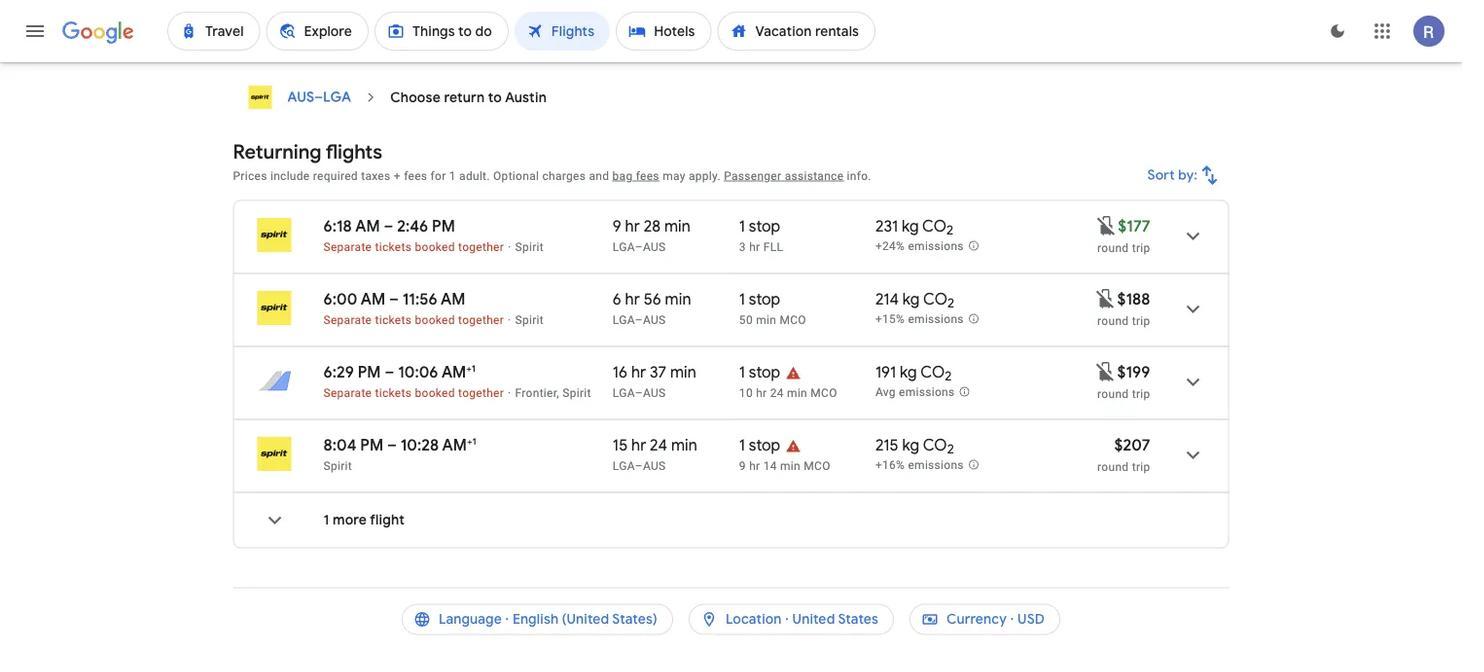 Task type: vqa. For each thing, say whether or not it's contained in the screenshot.
United States button
no



Task type: locate. For each thing, give the bounding box(es) containing it.
mco inside 1 stop 50 min mco
[[780, 313, 807, 327]]

this price for this flight doesn't include overhead bin access. if you need a carry-on bag, use the bags filter to update prices. image
[[1094, 287, 1118, 310], [1094, 360, 1118, 383]]

separate tickets booked together down 11:56
[[324, 313, 504, 327]]

lga for 6:18 am – 2:46 pm
[[613, 240, 635, 254]]

24
[[771, 386, 784, 400], [650, 435, 668, 455]]

2 inside 214 kg co 2
[[948, 295, 955, 312]]

2 vertical spatial separate tickets booked together
[[324, 386, 504, 400]]

3 trip from the top
[[1133, 387, 1151, 401]]

1 right for
[[449, 169, 456, 182]]

aus
[[288, 89, 315, 106], [643, 240, 666, 254], [643, 313, 666, 327], [643, 386, 666, 400], [643, 459, 666, 473]]

2 vertical spatial pm
[[360, 435, 384, 455]]

fees left for
[[404, 169, 428, 182]]

– left 11:56
[[389, 289, 399, 309]]

1 horizontal spatial 24
[[771, 386, 784, 400]]

trip down the $177
[[1133, 241, 1151, 255]]

0 vertical spatial separate tickets booked together. this trip includes tickets from multiple airlines. missed connections may be protected by kiwi.com.. element
[[324, 240, 504, 254]]

1 vertical spatial +
[[467, 362, 472, 374]]

1 up 3
[[740, 216, 746, 236]]

1 horizontal spatial fees
[[636, 169, 660, 182]]

together down arrival time: 11:56 am. text field
[[458, 313, 504, 327]]

round down 188 us dollars text box
[[1098, 314, 1129, 328]]

0 vertical spatial mco
[[780, 313, 807, 327]]

+ inside 6:29 pm – 10:06 am + 1
[[467, 362, 472, 374]]

booked for 2:46
[[415, 240, 455, 254]]

pm
[[432, 216, 455, 236], [358, 362, 381, 382], [360, 435, 384, 455]]

min inside 9 hr 28 min lga – aus
[[665, 216, 691, 236]]

2 separate tickets booked together. this trip includes tickets from multiple airlines. missed connections may be protected by kiwi.com.. element from the top
[[324, 313, 504, 327]]

aus down 28
[[643, 240, 666, 254]]

24 for 10
[[771, 386, 784, 400]]

apply.
[[689, 169, 721, 182]]

1 left more
[[324, 511, 329, 529]]

mco right 50
[[780, 313, 807, 327]]

emissions
[[908, 240, 964, 253], [908, 313, 964, 326], [899, 386, 955, 399], [908, 459, 964, 472]]

2 inside the 231 kg co 2
[[947, 222, 954, 239]]

– inside 9 hr 28 min lga – aus
[[635, 240, 643, 254]]

booked down arrival time: 2:46 pm. text field
[[415, 240, 455, 254]]

1 stop 50 min mco
[[740, 289, 807, 327]]

0 horizontal spatial fees
[[404, 169, 428, 182]]

– left '10:28'
[[387, 435, 397, 455]]

flights
[[326, 139, 383, 164]]

separate tickets booked together down 2:46
[[324, 240, 504, 254]]

1 up 50
[[740, 289, 746, 309]]

separate tickets booked together for 2:46
[[324, 240, 504, 254]]

together up arrival time: 11:56 am. text field
[[458, 240, 504, 254]]

round trip for $199
[[1098, 387, 1151, 401]]

2 inside 215 kg co 2
[[948, 441, 955, 458]]

1 vertical spatial separate
[[324, 313, 372, 327]]

0 vertical spatial pm
[[432, 216, 455, 236]]

1 vertical spatial separate tickets booked together. this trip includes tickets from multiple airlines. missed connections may be protected by kiwi.com.. element
[[324, 313, 504, 327]]

1 together from the top
[[458, 240, 504, 254]]

min right 56
[[665, 289, 692, 309]]

3 separate from the top
[[324, 386, 372, 400]]

1 vertical spatial tickets
[[375, 313, 412, 327]]

1 vertical spatial this price for this flight doesn't include overhead bin access. if you need a carry-on bag, use the bags filter to update prices. image
[[1094, 360, 1118, 383]]

1 horizontal spatial 9
[[740, 459, 746, 473]]

lga inside 15 hr 24 min lga – aus
[[613, 459, 635, 473]]

0 vertical spatial together
[[458, 240, 504, 254]]

united
[[793, 611, 835, 628]]

trip for $199
[[1133, 387, 1151, 401]]

co inside 214 kg co 2
[[924, 289, 948, 309]]

am right 10:06
[[442, 362, 467, 382]]

9 inside 9 hr 28 min lga – aus
[[613, 216, 622, 236]]

1 stop flight. element
[[740, 216, 781, 239], [740, 289, 781, 312], [740, 362, 781, 385], [740, 435, 781, 458]]

hr inside 6 hr 56 min lga – aus
[[625, 289, 640, 309]]

emissions for 191
[[899, 386, 955, 399]]

round inside $207 round trip
[[1098, 460, 1129, 474]]

Departure time: 8:04 PM. text field
[[324, 435, 384, 455]]

0 vertical spatial this price for this flight doesn't include overhead bin access. if you need a carry-on bag, use the bags filter to update prices. image
[[1094, 287, 1118, 310]]

0 vertical spatial round trip
[[1098, 241, 1151, 255]]

total duration 6 hr 56 min. element
[[613, 289, 740, 312]]

passenger
[[724, 169, 782, 182]]

co inside 215 kg co 2
[[923, 435, 948, 455]]

stop up 10
[[749, 362, 781, 382]]

aus down 56
[[643, 313, 666, 327]]

layover (1 of 1) is a 50 min layover at orlando international airport in orlando. element
[[740, 312, 866, 328]]

1 inside 6:29 pm – 10:06 am + 1
[[472, 362, 476, 374]]

min inside 15 hr 24 min lga – aus
[[672, 435, 698, 455]]

trip for $188
[[1133, 314, 1151, 328]]

hr left 28
[[625, 216, 640, 236]]

Arrival time: 10:06 AM on  Friday, December 8. text field
[[398, 362, 476, 382]]

aus for 15
[[643, 459, 666, 473]]

stop inside 1 stop 50 min mco
[[749, 289, 781, 309]]

separate tickets booked together. this trip includes tickets from multiple airlines. missed connections may be protected by kiwi.com.. element
[[324, 240, 504, 254], [324, 313, 504, 327], [324, 386, 504, 400]]

this price for this flight doesn't include overhead bin access. if you need a carry-on bag, use the bags filter to update prices. image down $188
[[1094, 360, 1118, 383]]

1 stop flight. element up 10
[[740, 362, 781, 385]]

prices include required taxes + fees for 1 adult. optional charges and bag fees may apply. passenger assistance
[[233, 169, 844, 182]]

1 tickets from the top
[[375, 240, 412, 254]]

min right the 37
[[671, 362, 697, 382]]

2 vertical spatial separate tickets booked together. this trip includes tickets from multiple airlines. missed connections may be protected by kiwi.com.. element
[[324, 386, 504, 400]]

min inside 1 stop 50 min mco
[[756, 313, 777, 327]]

1 vertical spatial together
[[458, 313, 504, 327]]

trip down $199
[[1133, 387, 1151, 401]]

0 vertical spatial 9
[[613, 216, 622, 236]]

+ right 10:06
[[467, 362, 472, 374]]

– down the total duration 15 hr 24 min. element
[[635, 459, 643, 473]]

9 left 14
[[740, 459, 746, 473]]

emissions button
[[801, 0, 910, 30]]

lga inside 16 hr 37 min lga – aus
[[613, 386, 635, 400]]

215
[[876, 435, 899, 455]]

1 right 10:06
[[472, 362, 476, 374]]

2 vertical spatial round trip
[[1098, 387, 1151, 401]]

emissions for 231
[[908, 240, 964, 253]]

207 US dollars text field
[[1115, 435, 1151, 455]]

aus inside 6 hr 56 min lga – aus
[[643, 313, 666, 327]]

hr
[[625, 216, 640, 236], [750, 240, 761, 254], [625, 289, 640, 309], [632, 362, 646, 382], [756, 386, 767, 400], [632, 435, 647, 455], [750, 459, 761, 473]]

215 kg co 2
[[876, 435, 955, 458]]

2 1 stop from the top
[[740, 435, 781, 455]]

1 booked from the top
[[415, 240, 455, 254]]

2 together from the top
[[458, 313, 504, 327]]

1 vertical spatial 24
[[650, 435, 668, 455]]

layover (1 of 1) is a 10 hr 24 min overnight layover at orlando international airport in orlando. element
[[740, 385, 866, 401]]

tickets for 10:06
[[375, 386, 412, 400]]

am right '10:28'
[[442, 435, 467, 455]]

1 right '10:28'
[[473, 435, 477, 447]]

0 vertical spatial separate tickets booked together
[[324, 240, 504, 254]]

2 up +16% emissions
[[948, 441, 955, 458]]

am for 10:28 am
[[442, 435, 467, 455]]

bag
[[613, 169, 633, 182]]

3 together from the top
[[458, 386, 504, 400]]

1 stop for 15 hr 24 min
[[740, 435, 781, 455]]

9 left 28
[[613, 216, 622, 236]]

language
[[439, 611, 502, 628]]

4 stop from the top
[[749, 435, 781, 455]]

2 trip from the top
[[1133, 314, 1151, 328]]

tickets for 11:56
[[375, 313, 412, 327]]

lga down "15"
[[613, 459, 635, 473]]

booked down arrival time: 10:06 am on  friday, december 8. text field
[[415, 386, 455, 400]]

flight
[[370, 511, 405, 529]]

lga
[[323, 89, 352, 106], [613, 240, 635, 254], [613, 313, 635, 327], [613, 386, 635, 400], [613, 459, 635, 473]]

2
[[947, 222, 954, 239], [948, 295, 955, 312], [945, 368, 952, 385], [948, 441, 955, 458]]

together for 6:18 am – 2:46 pm
[[458, 240, 504, 254]]

hr inside 16 hr 37 min lga – aus
[[632, 362, 646, 382]]

kg inside 191 kg co 2
[[900, 362, 918, 382]]

aus up returning flights
[[288, 89, 315, 106]]

usd
[[1018, 611, 1045, 628]]

1 stop up 10
[[740, 362, 781, 382]]

aus down the total duration 15 hr 24 min. element
[[643, 459, 666, 473]]

199 US dollars text field
[[1118, 362, 1151, 382]]

emissions down 191 kg co 2
[[899, 386, 955, 399]]

1 vertical spatial 9
[[740, 459, 746, 473]]

location
[[726, 611, 782, 628]]

may
[[663, 169, 686, 182]]

aus inside 15 hr 24 min lga – aus
[[643, 459, 666, 473]]

kg inside the 231 kg co 2
[[902, 216, 919, 236]]

1 vertical spatial mco
[[811, 386, 838, 400]]

tickets for 2:46
[[375, 240, 412, 254]]

lga inside 6 hr 56 min lga – aus
[[613, 313, 635, 327]]

2 vertical spatial mco
[[804, 459, 831, 473]]

all filters button
[[233, 0, 343, 30]]

2 fees from the left
[[636, 169, 660, 182]]

hr right "15"
[[632, 435, 647, 455]]

3 separate tickets booked together from the top
[[324, 386, 504, 400]]

change appearance image
[[1315, 8, 1362, 55]]

co up avg emissions
[[921, 362, 945, 382]]

2 vertical spatial separate
[[324, 386, 372, 400]]

2 up +15% emissions
[[948, 295, 955, 312]]

1 separate from the top
[[324, 240, 372, 254]]

2 inside 191 kg co 2
[[945, 368, 952, 385]]

– inside 16 hr 37 min lga – aus
[[635, 386, 643, 400]]

pm right 2:46
[[432, 216, 455, 236]]

1 separate tickets booked together. this trip includes tickets from multiple airlines. missed connections may be protected by kiwi.com.. element from the top
[[324, 240, 504, 254]]

0 vertical spatial 24
[[771, 386, 784, 400]]

+ for 10:06 am
[[467, 362, 472, 374]]

0 horizontal spatial 9
[[613, 216, 622, 236]]

round for $199
[[1098, 387, 1129, 401]]

mco right 14
[[804, 459, 831, 473]]

flight details. leaves laguardia airport at 6:18 am on thursday, december 7 and arrives at austin-bergstrom international airport at 2:46 pm on thursday, december 7. image
[[1170, 213, 1217, 259]]

+16%
[[876, 459, 905, 472]]

0 vertical spatial +
[[394, 169, 401, 182]]

–
[[315, 89, 323, 106], [384, 216, 394, 236], [635, 240, 643, 254], [389, 289, 399, 309], [635, 313, 643, 327], [385, 362, 394, 382], [635, 386, 643, 400], [387, 435, 397, 455], [635, 459, 643, 473]]

0 vertical spatial separate
[[324, 240, 372, 254]]

+ right '10:28'
[[467, 435, 473, 447]]

1 separate tickets booked together from the top
[[324, 240, 504, 254]]

flight details. leaves laguardia airport at 6:29 pm on thursday, december 7 and arrives at austin-bergstrom international airport at 10:06 am on friday, december 8. image
[[1170, 359, 1217, 405]]

separate down 6:00 am text field
[[324, 313, 372, 327]]

leaves laguardia airport at 6:18 am on thursday, december 7 and arrives at austin-bergstrom international airport at 2:46 pm on thursday, december 7. element
[[324, 216, 455, 236]]

hr inside 15 hr 24 min lga – aus
[[632, 435, 647, 455]]

214
[[876, 289, 899, 309]]

together down arrival time: 10:06 am on  friday, december 8. text field
[[458, 386, 504, 400]]

returning flights main content
[[233, 78, 1230, 564]]

tickets down leaves laguardia airport at 6:18 am on thursday, december 7 and arrives at austin-bergstrom international airport at 2:46 pm on thursday, december 7. element
[[375, 240, 412, 254]]

sort
[[1148, 166, 1176, 184]]

min inside 16 hr 37 min lga – aus
[[671, 362, 697, 382]]

+ right the taxes
[[394, 169, 401, 182]]

4 round from the top
[[1098, 460, 1129, 474]]

0 vertical spatial 1 stop
[[740, 362, 781, 382]]

16 hr 37 min lga – aus
[[613, 362, 697, 400]]

24 right 10
[[771, 386, 784, 400]]

1 trip from the top
[[1133, 241, 1151, 255]]

– down total duration 6 hr 56 min. element
[[635, 313, 643, 327]]

booked
[[415, 240, 455, 254], [415, 313, 455, 327], [415, 386, 455, 400]]

1
[[449, 169, 456, 182], [740, 216, 746, 236], [740, 289, 746, 309], [472, 362, 476, 374], [740, 362, 746, 382], [473, 435, 477, 447], [740, 435, 746, 455], [324, 511, 329, 529]]

$177
[[1119, 216, 1151, 236]]

lga down 6
[[613, 313, 635, 327]]

trip
[[1133, 241, 1151, 255], [1133, 314, 1151, 328], [1133, 387, 1151, 401], [1133, 460, 1151, 474]]

include
[[271, 169, 310, 182]]

0 vertical spatial booked
[[415, 240, 455, 254]]

layover (1 of 1) is a 3 hr layover at fort lauderdale-hollywood international airport in fort lauderdale. element
[[740, 239, 866, 255]]

emissions down the 231 kg co 2
[[908, 240, 964, 253]]

$199
[[1118, 362, 1151, 382]]

fees
[[404, 169, 428, 182], [636, 169, 660, 182]]

24 inside 15 hr 24 min lga – aus
[[650, 435, 668, 455]]

hr inside 9 hr 28 min lga – aus
[[625, 216, 640, 236]]

co inside 191 kg co 2
[[921, 362, 945, 382]]

kg for 191
[[900, 362, 918, 382]]

2 separate tickets booked together from the top
[[324, 313, 504, 327]]

2 round from the top
[[1098, 314, 1129, 328]]

3 tickets from the top
[[375, 386, 412, 400]]

1 1 stop from the top
[[740, 362, 781, 382]]

bags
[[552, 6, 584, 23]]

9 for 28
[[613, 216, 622, 236]]

1 vertical spatial round trip
[[1098, 314, 1151, 328]]

10:06
[[398, 362, 439, 382]]

round for $177
[[1098, 241, 1129, 255]]

am right 11:56
[[441, 289, 466, 309]]

stop up fll
[[749, 216, 781, 236]]

4 trip from the top
[[1133, 460, 1151, 474]]

3 round trip from the top
[[1098, 387, 1151, 401]]

min inside 6 hr 56 min lga – aus
[[665, 289, 692, 309]]

1 vertical spatial pm
[[358, 362, 381, 382]]

separate tickets booked together for 10:06
[[324, 386, 504, 400]]

emissions down 215 kg co 2
[[908, 459, 964, 472]]

separate tickets booked together down 10:06
[[324, 386, 504, 400]]

lga up 6
[[613, 240, 635, 254]]

round down $207 text box
[[1098, 460, 1129, 474]]

0 vertical spatial tickets
[[375, 240, 412, 254]]

– down the total duration 16 hr 37 min. element
[[635, 386, 643, 400]]

kg up +24% emissions
[[902, 216, 919, 236]]

frontier,
[[515, 386, 560, 400]]

– up returning flights
[[315, 89, 323, 106]]

2 vertical spatial together
[[458, 386, 504, 400]]

kg up +15% emissions
[[903, 289, 920, 309]]

frontier, spirit
[[515, 386, 592, 400]]

together
[[458, 240, 504, 254], [458, 313, 504, 327], [458, 386, 504, 400]]

round
[[1098, 241, 1129, 255], [1098, 314, 1129, 328], [1098, 387, 1129, 401], [1098, 460, 1129, 474]]

aus for 16
[[643, 386, 666, 400]]

mco inside layover (1 of 1) is a 9 hr 14 min overnight layover at orlando international airport in orlando. element
[[804, 459, 831, 473]]

Departure time: 6:00 AM. text field
[[324, 289, 386, 309]]

kg inside 214 kg co 2
[[903, 289, 920, 309]]

co inside the 231 kg co 2
[[923, 216, 947, 236]]

None search field
[[233, 0, 1230, 62]]

24 right "15"
[[650, 435, 668, 455]]

191 kg co 2
[[876, 362, 952, 385]]

min right 14
[[781, 459, 801, 473]]

kg for 215
[[903, 435, 920, 455]]

airlines button
[[440, 0, 533, 30]]

2 vertical spatial tickets
[[375, 386, 412, 400]]

separate tickets booked together. this trip includes tickets from multiple airlines. missed connections may be protected by kiwi.com.. element for 11:56
[[324, 313, 504, 327]]

$188
[[1118, 289, 1151, 309]]

15 hr 24 min lga – aus
[[613, 435, 698, 473]]

3 round from the top
[[1098, 387, 1129, 401]]

kg for 214
[[903, 289, 920, 309]]

0 horizontal spatial 24
[[650, 435, 668, 455]]

aus for 6
[[643, 313, 666, 327]]

lga down 16
[[613, 386, 635, 400]]

Arrival time: 11:56 AM. text field
[[403, 289, 466, 309]]

1 vertical spatial 1 stop
[[740, 435, 781, 455]]

am for 11:56 am
[[441, 289, 466, 309]]

separate
[[324, 240, 372, 254], [324, 313, 372, 327], [324, 386, 372, 400]]

hr for 10 hr 24 min mco
[[756, 386, 767, 400]]

1 vertical spatial separate tickets booked together
[[324, 313, 504, 327]]

2 separate from the top
[[324, 313, 372, 327]]

english
[[513, 611, 559, 628]]

mco left avg
[[811, 386, 838, 400]]

mco inside layover (1 of 1) is a 10 hr 24 min overnight layover at orlando international airport in orlando. element
[[811, 386, 838, 400]]

2 stop from the top
[[749, 289, 781, 309]]

round trip
[[1098, 241, 1151, 255], [1098, 314, 1151, 328], [1098, 387, 1151, 401]]

this price for this flight doesn't include overhead bin access. if you need a carry-on bag, use the bags filter to update prices. image for $188
[[1094, 287, 1118, 310]]

+
[[394, 169, 401, 182], [467, 362, 472, 374], [467, 435, 473, 447]]

hr right 6
[[625, 289, 640, 309]]

2 tickets from the top
[[375, 313, 412, 327]]

56
[[644, 289, 662, 309]]

lga inside 9 hr 28 min lga – aus
[[613, 240, 635, 254]]

this price for this flight doesn't include overhead bin access. if you need a carry-on bag, use the bags filter to update prices. image down this price for this flight doesn't include overhead bin access. if you need a carry-on bag, use the bags filter to update prices. image
[[1094, 287, 1118, 310]]

3 booked from the top
[[415, 386, 455, 400]]

1 round from the top
[[1098, 241, 1129, 255]]

2 for 215
[[948, 441, 955, 458]]

separate for 6:29
[[324, 386, 372, 400]]

2 up +24% emissions
[[947, 222, 954, 239]]

separate tickets booked together. this trip includes tickets from multiple airlines. missed connections may be protected by kiwi.com.. element for 2:46
[[324, 240, 504, 254]]

hr for 16 hr 37 min lga – aus
[[632, 362, 646, 382]]

am for 10:06 am
[[442, 362, 467, 382]]

1 this price for this flight doesn't include overhead bin access. if you need a carry-on bag, use the bags filter to update prices. image from the top
[[1094, 287, 1118, 310]]

1 round trip from the top
[[1098, 241, 1151, 255]]

hr right 10
[[756, 386, 767, 400]]

co up +15% emissions
[[924, 289, 948, 309]]

2 round trip from the top
[[1098, 314, 1151, 328]]

fees right bag
[[636, 169, 660, 182]]

2 vertical spatial +
[[467, 435, 473, 447]]

am
[[355, 216, 380, 236], [361, 289, 386, 309], [441, 289, 466, 309], [442, 362, 467, 382], [442, 435, 467, 455]]

11:56
[[403, 289, 438, 309]]

6:18 am – 2:46 pm
[[324, 216, 455, 236]]

round trip for $177
[[1098, 241, 1151, 255]]

kg up avg emissions
[[900, 362, 918, 382]]

trip down 188 us dollars text box
[[1133, 314, 1151, 328]]

2 booked from the top
[[415, 313, 455, 327]]

round trip down 188 us dollars text box
[[1098, 314, 1151, 328]]

mco for 1
[[780, 313, 807, 327]]

aus inside 16 hr 37 min lga – aus
[[643, 386, 666, 400]]

9
[[613, 216, 622, 236], [740, 459, 746, 473]]

hr left 14
[[750, 459, 761, 473]]

stop up 50
[[749, 289, 781, 309]]

8:04
[[324, 435, 357, 455]]

kg inside 215 kg co 2
[[903, 435, 920, 455]]

kg for 231
[[902, 216, 919, 236]]

kg
[[902, 216, 919, 236], [903, 289, 920, 309], [900, 362, 918, 382], [903, 435, 920, 455]]

separate tickets booked together. this trip includes tickets from multiple airlines. missed connections may be protected by kiwi.com.. element down 2:46
[[324, 240, 504, 254]]

2 vertical spatial booked
[[415, 386, 455, 400]]

adult.
[[459, 169, 490, 182]]

3 separate tickets booked together. this trip includes tickets from multiple airlines. missed connections may be protected by kiwi.com.. element from the top
[[324, 386, 504, 400]]

co up +16% emissions
[[923, 435, 948, 455]]

hr for 6 hr 56 min lga – aus
[[625, 289, 640, 309]]

aus down the 37
[[643, 386, 666, 400]]

trip down $207 text box
[[1133, 460, 1151, 474]]

aus inside 9 hr 28 min lga – aus
[[643, 240, 666, 254]]

2 up avg emissions
[[945, 368, 952, 385]]

return
[[444, 89, 485, 106]]

hr right 16
[[632, 362, 646, 382]]

1 stop flight. element up 14
[[740, 435, 781, 458]]

1 stop from the top
[[749, 216, 781, 236]]

2 1 stop flight. element from the top
[[740, 289, 781, 312]]

1 vertical spatial booked
[[415, 313, 455, 327]]

separate down 6:18 am text box
[[324, 240, 372, 254]]

min right 50
[[756, 313, 777, 327]]

min
[[665, 216, 691, 236], [665, 289, 692, 309], [756, 313, 777, 327], [671, 362, 697, 382], [787, 386, 808, 400], [672, 435, 698, 455], [781, 459, 801, 473]]

1 stop 3 hr fll
[[740, 216, 784, 254]]

2 for 231
[[947, 222, 954, 239]]

states)
[[613, 611, 658, 628]]

2 this price for this flight doesn't include overhead bin access. if you need a carry-on bag, use the bags filter to update prices. image from the top
[[1094, 360, 1118, 383]]

co for 231
[[923, 216, 947, 236]]

188 US dollars text field
[[1118, 289, 1151, 309]]

pm right 6:29
[[358, 362, 381, 382]]

hr right 3
[[750, 240, 761, 254]]

emissions
[[813, 6, 877, 23]]

layover (1 of 1) is a 9 hr 14 min overnight layover at orlando international airport in orlando. element
[[740, 458, 866, 474]]

main menu image
[[23, 19, 47, 43]]

1 stop up 14
[[740, 435, 781, 455]]

lga up flights
[[323, 89, 352, 106]]

min right 28
[[665, 216, 691, 236]]

avg
[[876, 386, 896, 399]]

this price for this flight doesn't include overhead bin access. if you need a carry-on bag, use the bags filter to update prices. image
[[1095, 214, 1119, 237]]

+ inside 8:04 pm – 10:28 am + 1
[[467, 435, 473, 447]]



Task type: describe. For each thing, give the bounding box(es) containing it.
am right 6:18
[[355, 216, 380, 236]]

assistance
[[785, 169, 844, 182]]

emissions for 214
[[908, 313, 964, 326]]

min for 6 hr 56 min
[[665, 289, 692, 309]]

+24%
[[876, 240, 905, 253]]

taxes
[[361, 169, 391, 182]]

am right 6:00
[[361, 289, 386, 309]]

separate tickets booked together for 11:56
[[324, 313, 504, 327]]

hr for 9 hr 28 min lga – aus
[[625, 216, 640, 236]]

returning flights
[[233, 139, 383, 164]]

pm for 10:28
[[360, 435, 384, 455]]

required
[[313, 169, 358, 182]]

Departure time: 6:18 AM. text field
[[324, 216, 380, 236]]

co for 215
[[923, 435, 948, 455]]

177 US dollars text field
[[1119, 216, 1151, 236]]

emissions for 215
[[908, 459, 964, 472]]

9 hr 28 min lga – aus
[[613, 216, 691, 254]]

+24% emissions
[[876, 240, 964, 253]]

6:00
[[324, 289, 357, 309]]

min right 10
[[787, 386, 808, 400]]

spirit right frontier,
[[563, 386, 592, 400]]

total duration 16 hr 37 min. element
[[613, 362, 740, 385]]

booked for 10:06
[[415, 386, 455, 400]]

1 1 stop flight. element from the top
[[740, 216, 781, 239]]

min for 15 hr 24 min
[[672, 435, 698, 455]]

together for 6:00 am – 11:56 am
[[458, 313, 504, 327]]

stops button
[[351, 0, 432, 30]]

co for 191
[[921, 362, 945, 382]]

to
[[488, 89, 502, 106]]

4 1 stop flight. element from the top
[[740, 435, 781, 458]]

min for 9 hr 28 min
[[665, 216, 691, 236]]

10 hr 24 min mco
[[740, 386, 838, 400]]

16
[[613, 362, 628, 382]]

prices
[[233, 169, 267, 182]]

round for $188
[[1098, 314, 1129, 328]]

all filters
[[270, 6, 327, 23]]

– left 10:06
[[385, 362, 394, 382]]

co for 214
[[924, 289, 948, 309]]

times button
[[710, 0, 793, 30]]

Departure time: 6:29 PM. text field
[[324, 362, 381, 382]]

none search field containing all filters
[[233, 0, 1230, 62]]

10
[[740, 386, 753, 400]]

total duration 15 hr 24 min. element
[[613, 435, 740, 458]]

1 inside the 1 stop 3 hr fll
[[740, 216, 746, 236]]

separate tickets booked together. this trip includes tickets from multiple airlines. missed connections may be protected by kiwi.com.. element for 10:06
[[324, 386, 504, 400]]

price button
[[625, 0, 702, 30]]

separate for 6:00
[[324, 313, 372, 327]]

avg emissions
[[876, 386, 955, 399]]

bag fees button
[[613, 169, 660, 182]]

round trip for $188
[[1098, 314, 1151, 328]]

6:29
[[324, 362, 354, 382]]

more
[[333, 511, 367, 529]]

spirit down prices include required taxes + fees for 1 adult. optional charges and bag fees may apply. passenger assistance
[[515, 240, 544, 254]]

spirit up frontier,
[[515, 313, 544, 327]]

separate for 6:18
[[324, 240, 372, 254]]

+16% emissions
[[876, 459, 964, 472]]

2:46
[[397, 216, 428, 236]]

total duration 9 hr 28 min. element
[[613, 216, 740, 239]]

9 hr 14 min mco
[[740, 459, 831, 473]]

this price for this flight doesn't include overhead bin access. if you need a carry-on bag, use the bags filter to update prices. image for $199
[[1094, 360, 1118, 383]]

leaves laguardia airport at 6:00 am on thursday, december 7 and arrives at austin-bergstrom international airport at 11:56 am on thursday, december 7. element
[[324, 289, 466, 309]]

+15%
[[876, 313, 905, 326]]

1 inside 1 stop 50 min mco
[[740, 289, 746, 309]]

united states
[[793, 611, 879, 628]]

6
[[613, 289, 622, 309]]

24 for 15
[[650, 435, 668, 455]]

1 fees from the left
[[404, 169, 428, 182]]

lga for 6:00 am – 11:56 am
[[613, 313, 635, 327]]

$207 round trip
[[1098, 435, 1151, 474]]

pm for 10:06
[[358, 362, 381, 382]]

hr for 15 hr 24 min lga – aus
[[632, 435, 647, 455]]

charges
[[543, 169, 586, 182]]

sort by: button
[[1140, 152, 1230, 199]]

trip inside $207 round trip
[[1133, 460, 1151, 474]]

lga for 6:29 pm – 10:06 am + 1
[[613, 386, 635, 400]]

Arrival time: 2:46 PM. text field
[[397, 216, 455, 236]]

– left 2:46
[[384, 216, 394, 236]]

mco for 10
[[811, 386, 838, 400]]

10:28
[[401, 435, 439, 455]]

flight details. leaves laguardia airport at 8:04 pm on thursday, december 7 and arrives at austin-bergstrom international airport at 10:28 am on friday, december 8. image
[[1170, 432, 1217, 478]]

Arrival time: 10:28 AM on  Friday, December 8. text field
[[401, 435, 477, 455]]

6:29 pm – 10:06 am + 1
[[324, 362, 476, 382]]

airlines
[[451, 6, 500, 23]]

37
[[650, 362, 667, 382]]

sort by:
[[1148, 166, 1199, 184]]

austin
[[505, 89, 547, 106]]

passenger assistance button
[[724, 169, 844, 182]]

8:04 pm – 10:28 am + 1
[[324, 435, 477, 455]]

231 kg co 2
[[876, 216, 954, 239]]

1 inside 8:04 pm – 10:28 am + 1
[[473, 435, 477, 447]]

together for 6:29 pm – 10:06 am + 1
[[458, 386, 504, 400]]

1 more flight image
[[252, 497, 298, 544]]

aus for 9
[[643, 240, 666, 254]]

filters
[[289, 6, 327, 23]]

aus – lga
[[288, 89, 352, 106]]

6:18
[[324, 216, 352, 236]]

214 kg co 2
[[876, 289, 955, 312]]

spirit down 8:04
[[324, 459, 352, 473]]

1 more flight
[[324, 511, 405, 529]]

booked for 11:56
[[415, 313, 455, 327]]

6 hr 56 min lga – aus
[[613, 289, 692, 327]]

9 for 14
[[740, 459, 746, 473]]

+ for 10:28 am
[[467, 435, 473, 447]]

leaves laguardia airport at 6:29 pm on thursday, december 7 and arrives at austin-bergstrom international airport at 10:06 am on friday, december 8. element
[[324, 362, 476, 382]]

– inside 6 hr 56 min lga – aus
[[635, 313, 643, 327]]

hr for 9 hr 14 min mco
[[750, 459, 761, 473]]

stop inside the 1 stop 3 hr fll
[[749, 216, 781, 236]]

fll
[[764, 240, 784, 254]]

choose return to austin
[[390, 89, 547, 106]]

for
[[431, 169, 446, 182]]

50
[[740, 313, 753, 327]]

3 stop from the top
[[749, 362, 781, 382]]

1 up 10
[[740, 362, 746, 382]]

trip for $177
[[1133, 241, 1151, 255]]

states
[[838, 611, 879, 628]]

lga for 8:04 pm – 10:28 am + 1
[[613, 459, 635, 473]]

2 for 214
[[948, 295, 955, 312]]

6:00 am – 11:56 am
[[324, 289, 466, 309]]

1 stop for 16 hr 37 min
[[740, 362, 781, 382]]

min for 16 hr 37 min
[[671, 362, 697, 382]]

min for 1 stop
[[756, 313, 777, 327]]

english (united states)
[[513, 611, 658, 628]]

2 for 191
[[945, 368, 952, 385]]

1 up 9 hr 14 min mco at the right bottom of page
[[740, 435, 746, 455]]

price
[[636, 6, 669, 23]]

+15% emissions
[[876, 313, 964, 326]]

3
[[740, 240, 746, 254]]

15
[[613, 435, 628, 455]]

bags button
[[541, 0, 617, 30]]

stops
[[362, 6, 399, 23]]

– inside 15 hr 24 min lga – aus
[[635, 459, 643, 473]]

$207
[[1115, 435, 1151, 455]]

231
[[876, 216, 898, 236]]

optional
[[494, 169, 539, 182]]

all
[[270, 6, 286, 23]]

by:
[[1179, 166, 1199, 184]]

(united
[[562, 611, 610, 628]]

leaves laguardia airport at 8:04 pm on thursday, december 7 and arrives at austin-bergstrom international airport at 10:28 am on friday, december 8. element
[[324, 435, 477, 455]]

191
[[876, 362, 897, 382]]

flight details. leaves laguardia airport at 6:00 am on thursday, december 7 and arrives at austin-bergstrom international airport at 11:56 am on thursday, december 7. image
[[1170, 286, 1217, 332]]

hr inside the 1 stop 3 hr fll
[[750, 240, 761, 254]]

mco for 9
[[804, 459, 831, 473]]

3 1 stop flight. element from the top
[[740, 362, 781, 385]]

choose
[[390, 89, 441, 106]]



